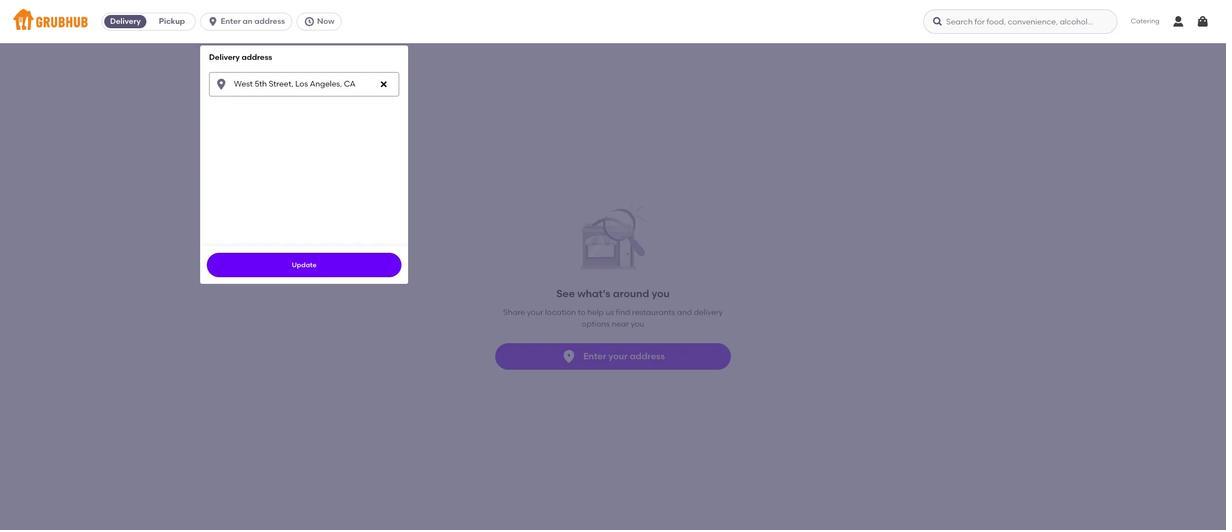 Task type: describe. For each thing, give the bounding box(es) containing it.
delivery for delivery
[[110, 17, 141, 26]]

options
[[582, 319, 610, 329]]

enter for enter an address
[[221, 17, 241, 26]]

what's
[[578, 288, 611, 300]]

delivery address
[[209, 53, 272, 62]]

pickup
[[159, 17, 185, 26]]

enter your address button
[[495, 343, 731, 370]]

restaurants
[[632, 308, 676, 318]]

your for share
[[527, 308, 544, 318]]

an
[[243, 17, 253, 26]]

your for enter
[[609, 351, 628, 362]]

1 horizontal spatial you
[[652, 288, 670, 300]]

location
[[545, 308, 576, 318]]

see
[[557, 288, 575, 300]]

position icon image
[[561, 349, 577, 365]]

enter for enter your address
[[584, 351, 607, 362]]

now
[[317, 17, 335, 26]]

enter an address
[[221, 17, 285, 26]]

Enter an address search field
[[209, 72, 400, 96]]

to
[[578, 308, 586, 318]]

near
[[612, 319, 629, 329]]

catering
[[1132, 17, 1160, 25]]



Task type: locate. For each thing, give the bounding box(es) containing it.
enter inside the main navigation navigation
[[221, 17, 241, 26]]

address down restaurants
[[630, 351, 665, 362]]

address inside the enter your address button
[[630, 351, 665, 362]]

2 vertical spatial address
[[630, 351, 665, 362]]

1 vertical spatial you
[[631, 319, 645, 329]]

your inside the share your location to help us find restaurants and delivery options near you
[[527, 308, 544, 318]]

update
[[292, 261, 317, 269]]

1 vertical spatial enter
[[584, 351, 607, 362]]

see what's around you
[[557, 288, 670, 300]]

share
[[503, 308, 525, 318]]

your
[[527, 308, 544, 318], [609, 351, 628, 362]]

main navigation navigation
[[0, 0, 1227, 530]]

share your location to help us find restaurants and delivery options near you
[[503, 308, 723, 329]]

svg image
[[1197, 15, 1210, 28], [208, 16, 219, 27], [933, 16, 944, 27], [215, 77, 228, 91], [380, 80, 388, 89]]

your inside button
[[609, 351, 628, 362]]

0 horizontal spatial enter
[[221, 17, 241, 26]]

you up restaurants
[[652, 288, 670, 300]]

1 horizontal spatial delivery
[[209, 53, 240, 62]]

you right near
[[631, 319, 645, 329]]

0 vertical spatial enter
[[221, 17, 241, 26]]

0 vertical spatial you
[[652, 288, 670, 300]]

delivery inside button
[[110, 17, 141, 26]]

and
[[677, 308, 692, 318]]

enter left an
[[221, 17, 241, 26]]

enter your address
[[584, 351, 665, 362]]

1 horizontal spatial enter
[[584, 351, 607, 362]]

enter
[[221, 17, 241, 26], [584, 351, 607, 362]]

1 vertical spatial delivery
[[209, 53, 240, 62]]

update button
[[207, 253, 402, 277]]

catering button
[[1124, 9, 1168, 34]]

your down near
[[609, 351, 628, 362]]

your right share
[[527, 308, 544, 318]]

delivery button
[[102, 13, 149, 31]]

delivery for delivery address
[[209, 53, 240, 62]]

you inside the share your location to help us find restaurants and delivery options near you
[[631, 319, 645, 329]]

svg image inside enter an address button
[[208, 16, 219, 27]]

delivery left pickup at the top of page
[[110, 17, 141, 26]]

you
[[652, 288, 670, 300], [631, 319, 645, 329]]

enter an address button
[[200, 13, 297, 31]]

address inside enter an address button
[[255, 17, 285, 26]]

address for enter your address
[[630, 351, 665, 362]]

0 horizontal spatial your
[[527, 308, 544, 318]]

1 vertical spatial address
[[242, 53, 272, 62]]

1 vertical spatial your
[[609, 351, 628, 362]]

delivery
[[694, 308, 723, 318]]

now button
[[297, 13, 346, 31]]

0 horizontal spatial delivery
[[110, 17, 141, 26]]

delivery
[[110, 17, 141, 26], [209, 53, 240, 62]]

pickup button
[[149, 13, 195, 31]]

help
[[588, 308, 604, 318]]

svg image
[[304, 16, 315, 27]]

around
[[613, 288, 650, 300]]

address right an
[[255, 17, 285, 26]]

address
[[255, 17, 285, 26], [242, 53, 272, 62], [630, 351, 665, 362]]

enter right position icon
[[584, 351, 607, 362]]

1 horizontal spatial your
[[609, 351, 628, 362]]

0 vertical spatial your
[[527, 308, 544, 318]]

address for enter an address
[[255, 17, 285, 26]]

us
[[606, 308, 614, 318]]

0 vertical spatial address
[[255, 17, 285, 26]]

0 horizontal spatial you
[[631, 319, 645, 329]]

address down enter an address
[[242, 53, 272, 62]]

0 vertical spatial delivery
[[110, 17, 141, 26]]

delivery down enter an address button
[[209, 53, 240, 62]]

find
[[616, 308, 631, 318]]



Task type: vqa. For each thing, say whether or not it's contained in the screenshot.
svg icon
yes



